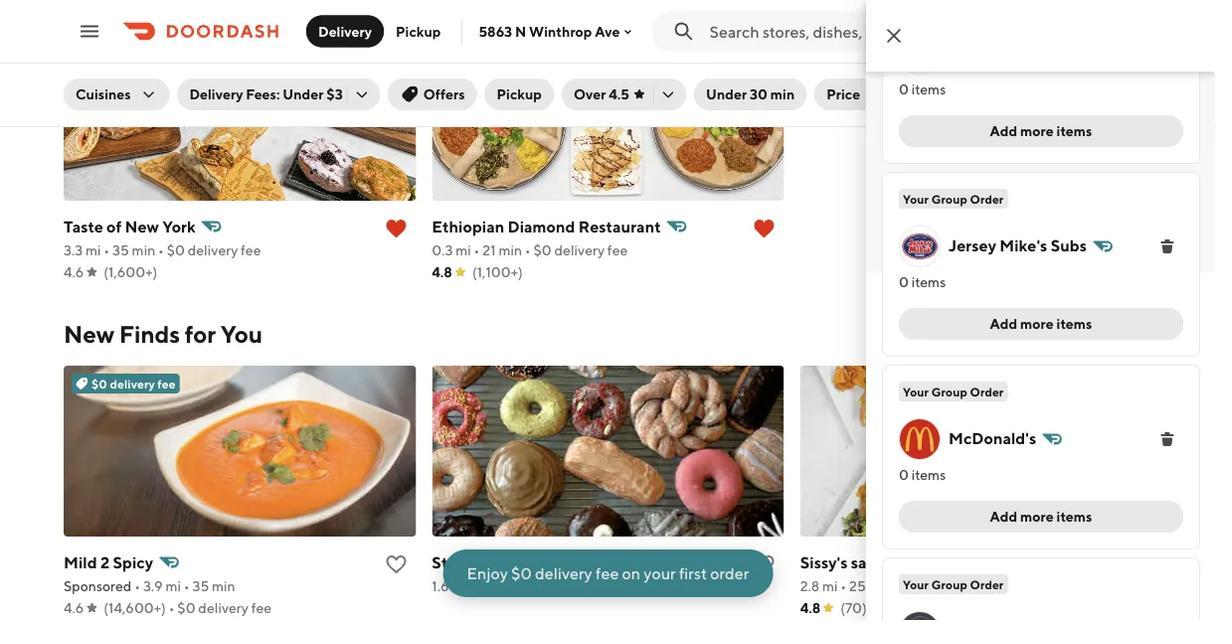 Task type: describe. For each thing, give the bounding box(es) containing it.
first
[[679, 564, 707, 583]]

5863 n winthrop ave button
[[479, 23, 636, 40]]

sponsored • 3.9 mi • 35 min
[[64, 578, 235, 595]]

• $0 delivery fee
[[166, 600, 272, 617]]

1 horizontal spatial new
[[125, 217, 159, 236]]

3.3 mi • 35 min • $​0 delivery fee
[[64, 242, 261, 259]]

add more items link for mcdonald's
[[899, 501, 1183, 533]]

see all
[[1008, 326, 1053, 342]]

• left 21
[[474, 242, 480, 259]]

add more items button for jersey mike's subs
[[899, 308, 1183, 340]]

$​0 for new
[[167, 242, 185, 259]]

&
[[537, 553, 548, 572]]

new inside "link"
[[64, 320, 114, 348]]

n
[[515, 23, 526, 40]]

delete saved cart image
[[1159, 239, 1175, 255]]

$​0 for &
[[530, 578, 548, 595]]

5863
[[479, 23, 512, 40]]

deals: spend $35, save $5
[[586, 41, 732, 55]]

• down york
[[158, 242, 164, 259]]

group for jersey mike's subs
[[931, 192, 967, 206]]

enjoy $0 delivery fee on your first order
[[467, 564, 749, 583]]

dashpass button
[[902, 79, 1016, 110]]

enjoy
[[467, 564, 508, 583]]

mild
[[64, 553, 97, 572]]

previous button of carousel image
[[1087, 324, 1107, 344]]

$0 up the cuisines
[[91, 41, 107, 55]]

restaurant
[[578, 217, 661, 236]]

over 4.5
[[574, 86, 629, 102]]

delivery button
[[306, 15, 384, 47]]

• left 25
[[841, 578, 846, 595]]

0 for mcdonald's
[[899, 467, 909, 483]]

(1,100+)
[[472, 264, 523, 280]]

sissy's
[[800, 553, 848, 572]]

delivery for delivery
[[318, 23, 372, 39]]

0 vertical spatial pickup
[[396, 23, 441, 39]]

winthrop
[[529, 23, 592, 40]]

min for taste of new york
[[132, 242, 155, 259]]

30
[[750, 86, 768, 102]]

dashpass
[[942, 86, 1004, 102]]

1 horizontal spatial 35
[[192, 578, 209, 595]]

more for jersey mike's subs
[[1020, 316, 1054, 332]]

price button
[[815, 79, 894, 110]]

3 order from the top
[[970, 578, 1004, 592]]

spicy
[[113, 553, 153, 572]]

order for jersey mike's subs
[[970, 192, 1004, 206]]

price
[[827, 86, 860, 102]]

1.6 mi • 31 min • $​0 delivery fee
[[432, 578, 624, 595]]

cuisines button
[[64, 79, 169, 110]]

cuisines
[[76, 86, 131, 102]]

(1,600+)
[[104, 264, 157, 280]]

click to add this store to your saved list image
[[752, 553, 776, 577]]

your for mcdonald's
[[903, 385, 929, 399]]

your for jersey mike's subs
[[903, 192, 929, 206]]

add more items for jersey mike's subs
[[990, 316, 1092, 332]]

2.8 mi • 25 min • $​0 delivery fee
[[800, 578, 998, 595]]

see
[[1008, 326, 1032, 342]]

coffee
[[551, 553, 602, 572]]

taste
[[64, 217, 103, 236]]

3.9
[[143, 578, 163, 595]]

mi for restaurant
[[456, 242, 471, 259]]

group for mcdonald's
[[931, 385, 967, 399]]

delivery fees: under $3
[[189, 86, 343, 102]]

click to add this store to your saved list image for sissy's sandwich
[[1121, 553, 1144, 577]]

4.6 for (1,600+)
[[64, 264, 84, 280]]

fees
[[532, 41, 559, 55]]

spend
[[623, 41, 660, 55]]

of
[[106, 217, 122, 236]]

3.3
[[64, 242, 83, 259]]

add more items link for jersey mike's subs
[[899, 308, 1183, 340]]

2
[[100, 553, 110, 572]]

your group order for mcdonald's
[[903, 385, 1004, 399]]

$0 delivery fee for new
[[91, 41, 176, 55]]

jersey
[[949, 236, 996, 255]]

offers
[[423, 86, 465, 102]]

new finds for you link
[[64, 318, 263, 350]]

all
[[1035, 326, 1053, 342]]

0 items for mcdonald's
[[899, 467, 946, 483]]

click to add this store to your saved list image for mild 2 spicy
[[384, 553, 408, 577]]

• left 31
[[470, 578, 476, 595]]

taste of new york
[[64, 217, 196, 236]]

0.3
[[432, 242, 453, 259]]

mild 2 spicy
[[64, 553, 153, 572]]

open menu image
[[78, 19, 101, 43]]

diamond
[[508, 217, 575, 236]]

1 add more items link from the top
[[899, 115, 1183, 147]]

save
[[690, 41, 715, 55]]

0 for jersey mike's subs
[[899, 274, 909, 290]]

see all link
[[996, 318, 1065, 350]]

subs
[[1051, 236, 1087, 255]]

$5
[[717, 41, 732, 55]]

1 horizontal spatial pickup button
[[485, 79, 554, 110]]

4.8 for sissy's sandwich
[[800, 600, 821, 617]]

0.3 mi • 21 min • $​0 delivery fee
[[432, 242, 628, 259]]

mi right 3.9
[[165, 578, 181, 595]]

finds
[[119, 320, 180, 348]]



Task type: locate. For each thing, give the bounding box(es) containing it.
3 more from the top
[[1020, 509, 1054, 525]]

$0 down sponsored • 3.9 mi • 35 min
[[177, 600, 195, 617]]

fee
[[157, 41, 176, 55], [241, 242, 261, 259], [607, 242, 628, 259], [157, 377, 176, 391], [596, 564, 619, 583], [604, 578, 624, 595], [977, 578, 998, 595], [251, 600, 272, 617]]

1 add more items button from the top
[[899, 115, 1183, 147]]

for
[[185, 320, 216, 348]]

2 0 from the top
[[899, 274, 909, 290]]

1 4.6 from the top
[[64, 264, 84, 280]]

0 vertical spatial add more items link
[[899, 115, 1183, 147]]

mi for new
[[85, 242, 101, 259]]

$​0 for restaurant
[[533, 242, 552, 259]]

add more items button
[[899, 115, 1183, 147], [899, 308, 1183, 340], [899, 501, 1183, 533]]

you
[[221, 320, 263, 348]]

1 your group order from the top
[[903, 192, 1004, 206]]

0 vertical spatial 0 items
[[899, 81, 946, 97]]

1 group from the top
[[931, 192, 967, 206]]

35 up • $0 delivery fee
[[192, 578, 209, 595]]

group up mcdonald's
[[931, 385, 967, 399]]

3 your from the top
[[903, 578, 929, 592]]

delivery up $3 in the top left of the page
[[318, 23, 372, 39]]

1 click to add this store to your saved list image from the left
[[384, 553, 408, 577]]

add for mcdonald's
[[990, 509, 1017, 525]]

min right 30
[[770, 86, 795, 102]]

1 vertical spatial new
[[64, 320, 114, 348]]

4.8 for ethiopian diamond restaurant
[[432, 264, 452, 280]]

1 vertical spatial add
[[990, 316, 1017, 332]]

$​0 down sandwich at the right of the page
[[904, 578, 922, 595]]

0
[[899, 81, 909, 97], [899, 274, 909, 290], [899, 467, 909, 483]]

2 add more items button from the top
[[899, 308, 1183, 340]]

mi right 3.3
[[85, 242, 101, 259]]

1 vertical spatial 0
[[899, 274, 909, 290]]

$0 delivery fee down finds
[[91, 377, 176, 391]]

min up • $0 delivery fee
[[212, 578, 235, 595]]

1 vertical spatial group
[[931, 385, 967, 399]]

min right 25
[[869, 578, 892, 595]]

1 horizontal spatial 4.8
[[800, 600, 821, 617]]

new left finds
[[64, 320, 114, 348]]

delete saved cart image
[[1159, 432, 1175, 447]]

ethiopian diamond restaurant
[[432, 217, 661, 236]]

$0 delivery fee for spicy
[[91, 377, 176, 391]]

2 your from the top
[[903, 385, 929, 399]]

new
[[125, 217, 159, 236], [64, 320, 114, 348]]

2.8
[[800, 578, 820, 595]]

2 order from the top
[[970, 385, 1004, 399]]

under left 30
[[706, 86, 747, 102]]

new finds for you
[[64, 320, 263, 348]]

4.5
[[609, 86, 629, 102]]

• down stan's donuts & coffee on the bottom of the page
[[521, 578, 527, 595]]

0 vertical spatial 0
[[899, 81, 909, 97]]

1 order from the top
[[970, 192, 1004, 206]]

1 vertical spatial 0 items
[[899, 274, 946, 290]]

25
[[849, 578, 866, 595]]

1 vertical spatial 4.6
[[64, 600, 84, 617]]

your group order up mcdonald's
[[903, 385, 1004, 399]]

2 vertical spatial add
[[990, 509, 1017, 525]]

pickup button down low on the left top
[[485, 79, 554, 110]]

$3
[[326, 86, 343, 102]]

min up the (1,600+)
[[132, 242, 155, 259]]

add left all on the right bottom
[[990, 316, 1017, 332]]

next button of carousel image
[[1127, 324, 1146, 344]]

click to add this store to your saved list image
[[384, 553, 408, 577], [1121, 553, 1144, 577]]

add down mcdonald's
[[990, 509, 1017, 525]]

jersey mike's subs
[[949, 236, 1087, 255]]

$35,
[[662, 41, 687, 55]]

4.8 down the 0.3
[[432, 264, 452, 280]]

pickup button up offers 'button'
[[384, 15, 453, 47]]

3 add from the top
[[990, 509, 1017, 525]]

2 0 items from the top
[[899, 274, 946, 290]]

add for jersey mike's subs
[[990, 316, 1017, 332]]

min
[[770, 86, 795, 102], [132, 242, 155, 259], [499, 242, 522, 259], [212, 578, 235, 595], [495, 578, 518, 595], [869, 578, 892, 595]]

• down sponsored • 3.9 mi • 35 min
[[169, 600, 175, 617]]

min right 31
[[495, 578, 518, 595]]

add down dashpass in the right top of the page
[[990, 123, 1017, 139]]

0 items for jersey mike's subs
[[899, 274, 946, 290]]

2 add more items link from the top
[[899, 308, 1183, 340]]

your group order up jersey
[[903, 192, 1004, 206]]

your group order down sandwich at the right of the page
[[903, 578, 1004, 592]]

0 vertical spatial add more items
[[990, 123, 1092, 139]]

sissy's sandwich
[[800, 553, 921, 572]]

order
[[970, 192, 1004, 206], [970, 385, 1004, 399], [970, 578, 1004, 592]]

your
[[903, 192, 929, 206], [903, 385, 929, 399], [903, 578, 929, 592]]

2 $0 delivery fee from the top
[[91, 377, 176, 391]]

mi
[[85, 242, 101, 259], [456, 242, 471, 259], [165, 578, 181, 595], [452, 578, 467, 595], [822, 578, 838, 595]]

donuts
[[480, 553, 534, 572]]

new right of
[[125, 217, 159, 236]]

2 vertical spatial your
[[903, 578, 929, 592]]

0 horizontal spatial click to add this store to your saved list image
[[384, 553, 408, 577]]

• down of
[[104, 242, 110, 259]]

3 your group order from the top
[[903, 578, 1004, 592]]

more for mcdonald's
[[1020, 509, 1054, 525]]

$0 delivery fee up 'cuisines' 'button'
[[91, 41, 176, 55]]

3 add more items from the top
[[990, 509, 1092, 525]]

under inside button
[[706, 86, 747, 102]]

1 vertical spatial more
[[1020, 316, 1054, 332]]

2 vertical spatial order
[[970, 578, 1004, 592]]

low
[[506, 41, 530, 55]]

1 your from the top
[[903, 192, 929, 206]]

click to remove this store from your saved list image
[[752, 217, 776, 241]]

21
[[483, 242, 496, 259]]

group right 25
[[931, 578, 967, 592]]

sponsored
[[64, 578, 132, 595]]

2 group from the top
[[931, 385, 967, 399]]

0 vertical spatial add
[[990, 123, 1017, 139]]

• down sandwich at the right of the page
[[895, 578, 901, 595]]

2 add from the top
[[990, 316, 1017, 332]]

0 horizontal spatial 35
[[112, 242, 129, 259]]

0 vertical spatial 35
[[112, 242, 129, 259]]

ave
[[595, 23, 620, 40]]

0 vertical spatial 4.6
[[64, 264, 84, 280]]

1 add from the top
[[990, 123, 1017, 139]]

2 more from the top
[[1020, 316, 1054, 332]]

1 vertical spatial add more items link
[[899, 308, 1183, 340]]

• left 3.9
[[134, 578, 140, 595]]

1 horizontal spatial pickup
[[497, 86, 542, 102]]

2 click to add this store to your saved list image from the left
[[1121, 553, 1144, 577]]

1 $0 delivery fee from the top
[[91, 41, 176, 55]]

1 under from the left
[[283, 86, 324, 102]]

more
[[1020, 123, 1054, 139], [1020, 316, 1054, 332], [1020, 509, 1054, 525]]

mi for &
[[452, 578, 467, 595]]

min right 21
[[499, 242, 522, 259]]

$​0
[[167, 242, 185, 259], [533, 242, 552, 259], [530, 578, 548, 595], [904, 578, 922, 595]]

min inside button
[[770, 86, 795, 102]]

fees:
[[246, 86, 280, 102]]

•
[[104, 242, 110, 259], [158, 242, 164, 259], [474, 242, 480, 259], [525, 242, 531, 259], [134, 578, 140, 595], [184, 578, 190, 595], [470, 578, 476, 595], [521, 578, 527, 595], [841, 578, 846, 595], [895, 578, 901, 595], [169, 600, 175, 617]]

0 vertical spatial delivery
[[318, 23, 372, 39]]

2 vertical spatial your group order
[[903, 578, 1004, 592]]

1 more from the top
[[1020, 123, 1054, 139]]

delivery for delivery fees: under $3
[[189, 86, 243, 102]]

mcdonald's
[[949, 429, 1036, 448]]

0 vertical spatial 4.8
[[432, 264, 452, 280]]

0 vertical spatial more
[[1020, 123, 1054, 139]]

pickup button
[[384, 15, 453, 47], [485, 79, 554, 110]]

delivery left fees: at the left top
[[189, 86, 243, 102]]

on
[[622, 564, 640, 583]]

3 group from the top
[[931, 578, 967, 592]]

your group order for jersey mike's subs
[[903, 192, 1004, 206]]

your group order
[[903, 192, 1004, 206], [903, 385, 1004, 399], [903, 578, 1004, 592]]

4.8 down the '2.8' at the bottom right of page
[[800, 600, 821, 617]]

0 horizontal spatial pickup
[[396, 23, 441, 39]]

0 vertical spatial add more items button
[[899, 115, 1183, 147]]

3 add more items link from the top
[[899, 501, 1183, 533]]

35 up the (1,600+)
[[112, 242, 129, 259]]

0 vertical spatial pickup button
[[384, 15, 453, 47]]

mi right 1.6
[[452, 578, 467, 595]]

mi right the 0.3
[[456, 242, 471, 259]]

2 add more items from the top
[[990, 316, 1092, 332]]

under 30 min
[[706, 86, 795, 102]]

0 horizontal spatial new
[[64, 320, 114, 348]]

1 vertical spatial your group order
[[903, 385, 1004, 399]]

1 0 from the top
[[899, 81, 909, 97]]

1 horizontal spatial delivery
[[318, 23, 372, 39]]

nearby, low fees
[[460, 41, 559, 55]]

2 vertical spatial 0 items
[[899, 467, 946, 483]]

stan's
[[432, 553, 477, 572]]

0 vertical spatial your group order
[[903, 192, 1004, 206]]

2 vertical spatial add more items button
[[899, 501, 1183, 533]]

1 vertical spatial 35
[[192, 578, 209, 595]]

items
[[912, 81, 946, 97], [1057, 123, 1092, 139], [912, 274, 946, 290], [1057, 316, 1092, 332], [912, 467, 946, 483], [1057, 509, 1092, 525]]

$​0 down york
[[167, 242, 185, 259]]

deals:
[[586, 41, 621, 55]]

mi right the '2.8' at the bottom right of page
[[822, 578, 838, 595]]

4.6 for (14,600+)
[[64, 600, 84, 617]]

2 4.6 from the top
[[64, 600, 84, 617]]

$0 left &
[[511, 564, 532, 583]]

under 30 min button
[[694, 79, 807, 110]]

(14,600+)
[[104, 600, 166, 617]]

4.6 down 3.3
[[64, 264, 84, 280]]

your
[[644, 564, 676, 583]]

3 add more items button from the top
[[899, 501, 1183, 533]]

31
[[479, 578, 492, 595]]

click to remove this store from your saved list image
[[384, 217, 408, 241]]

1 add more items from the top
[[990, 123, 1092, 139]]

over 4.5 button
[[562, 79, 686, 110]]

1 vertical spatial your
[[903, 385, 929, 399]]

4.6
[[64, 264, 84, 280], [64, 600, 84, 617]]

5863 n winthrop ave
[[479, 23, 620, 40]]

0 horizontal spatial 4.8
[[432, 264, 452, 280]]

$​0 down diamond
[[533, 242, 552, 259]]

• down diamond
[[525, 242, 531, 259]]

add more items button for mcdonald's
[[899, 501, 1183, 533]]

(70)
[[840, 600, 867, 617]]

close image
[[882, 24, 906, 48]]

2 vertical spatial group
[[931, 578, 967, 592]]

0 horizontal spatial under
[[283, 86, 324, 102]]

0 horizontal spatial pickup button
[[384, 15, 453, 47]]

1 horizontal spatial click to add this store to your saved list image
[[1121, 553, 1144, 577]]

$​0 down &
[[530, 578, 548, 595]]

order for mcdonald's
[[970, 385, 1004, 399]]

$0 down new finds for you "link"
[[91, 377, 107, 391]]

delivery inside delivery button
[[318, 23, 372, 39]]

2 vertical spatial add more items
[[990, 509, 1092, 525]]

• right 3.9
[[184, 578, 190, 595]]

4.8
[[432, 264, 452, 280], [800, 600, 821, 617]]

offers button
[[388, 79, 477, 110]]

0 vertical spatial new
[[125, 217, 159, 236]]

stan's donuts & coffee
[[432, 553, 602, 572]]

add more items for mcdonald's
[[990, 509, 1092, 525]]

0 vertical spatial $0 delivery fee
[[91, 41, 176, 55]]

1 vertical spatial 4.8
[[800, 600, 821, 617]]

0 vertical spatial group
[[931, 192, 967, 206]]

1 vertical spatial delivery
[[189, 86, 243, 102]]

2 under from the left
[[706, 86, 747, 102]]

3 0 items from the top
[[899, 467, 946, 483]]

order
[[710, 564, 749, 583]]

$0
[[91, 41, 107, 55], [91, 377, 107, 391], [511, 564, 532, 583], [177, 600, 195, 617]]

1 horizontal spatial under
[[706, 86, 747, 102]]

1.6
[[432, 578, 449, 595]]

pickup down low on the left top
[[497, 86, 542, 102]]

4.6 down the sponsored in the bottom left of the page
[[64, 600, 84, 617]]

$0 delivery fee
[[91, 41, 176, 55], [91, 377, 176, 391]]

min for ethiopian diamond restaurant
[[499, 242, 522, 259]]

2 vertical spatial 0
[[899, 467, 909, 483]]

add more items link
[[899, 115, 1183, 147], [899, 308, 1183, 340], [899, 501, 1183, 533]]

1 vertical spatial order
[[970, 385, 1004, 399]]

3 0 from the top
[[899, 467, 909, 483]]

under left $3 in the top left of the page
[[283, 86, 324, 102]]

0 vertical spatial order
[[970, 192, 1004, 206]]

group
[[931, 192, 967, 206], [931, 385, 967, 399], [931, 578, 967, 592]]

mike's
[[1000, 236, 1047, 255]]

2 vertical spatial add more items link
[[899, 501, 1183, 533]]

2 your group order from the top
[[903, 385, 1004, 399]]

ethiopian
[[432, 217, 504, 236]]

group up jersey
[[931, 192, 967, 206]]

1 vertical spatial add more items button
[[899, 308, 1183, 340]]

1 vertical spatial pickup
[[497, 86, 542, 102]]

0 vertical spatial your
[[903, 192, 929, 206]]

over
[[574, 86, 606, 102]]

0 horizontal spatial delivery
[[189, 86, 243, 102]]

york
[[162, 217, 196, 236]]

1 vertical spatial $0 delivery fee
[[91, 377, 176, 391]]

1 vertical spatial add more items
[[990, 316, 1092, 332]]

pickup up offers 'button'
[[396, 23, 441, 39]]

min for sissy's sandwich
[[869, 578, 892, 595]]

delivery
[[110, 41, 155, 55], [188, 242, 238, 259], [554, 242, 605, 259], [110, 377, 155, 391], [535, 564, 592, 583], [550, 578, 601, 595], [924, 578, 975, 595], [198, 600, 249, 617]]

1 vertical spatial pickup button
[[485, 79, 554, 110]]

1 0 items from the top
[[899, 81, 946, 97]]

min for stan's donuts & coffee
[[495, 578, 518, 595]]

nearby,
[[460, 41, 504, 55]]

sandwich
[[851, 553, 921, 572]]

2 vertical spatial more
[[1020, 509, 1054, 525]]



Task type: vqa. For each thing, say whether or not it's contained in the screenshot.
Tomato Checkbox
no



